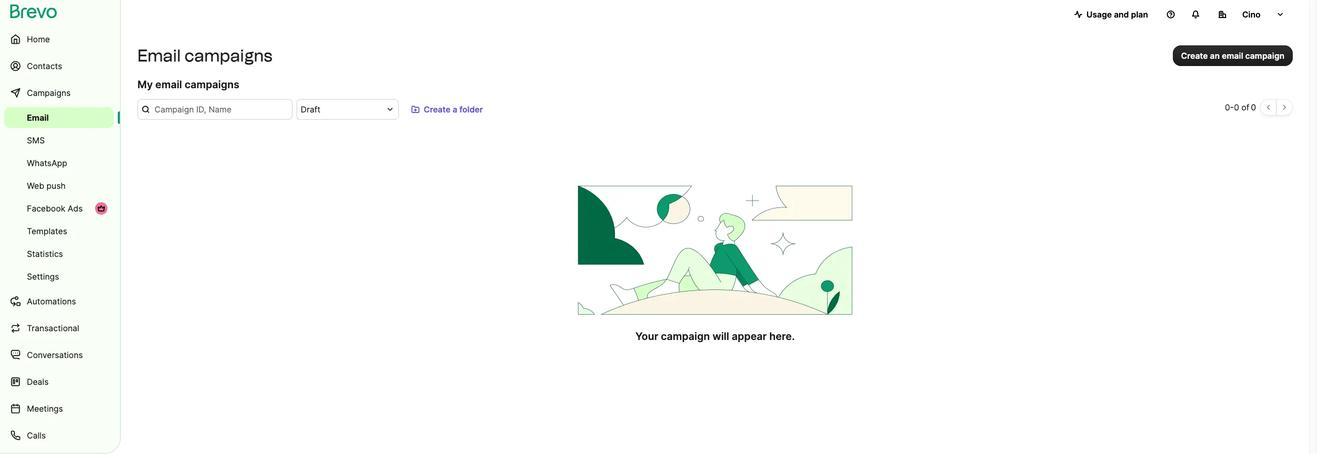 Task type: locate. For each thing, give the bounding box(es) containing it.
1 horizontal spatial 0
[[1234, 102, 1239, 113]]

web
[[27, 181, 44, 191]]

whatsapp link
[[4, 153, 114, 174]]

0 vertical spatial campaign
[[1246, 51, 1285, 61]]

0 horizontal spatial campaign
[[661, 331, 710, 343]]

settings link
[[4, 267, 114, 287]]

home link
[[4, 27, 114, 52]]

0 horizontal spatial create
[[424, 104, 451, 115]]

campaign down cino
[[1246, 51, 1285, 61]]

automations
[[27, 297, 76, 307]]

campaign left will
[[661, 331, 710, 343]]

cino
[[1243, 9, 1261, 20]]

1 vertical spatial email
[[155, 79, 182, 91]]

campaigns
[[184, 46, 273, 66], [185, 79, 239, 91]]

1 vertical spatial campaigns
[[185, 79, 239, 91]]

campaigns up my email campaigns
[[184, 46, 273, 66]]

0 - 0 of 0
[[1225, 102, 1256, 113]]

meetings
[[27, 404, 63, 414]]

1 vertical spatial campaign
[[661, 331, 710, 343]]

sms
[[27, 135, 45, 146]]

1 horizontal spatial email
[[1222, 51, 1244, 61]]

plan
[[1131, 9, 1148, 20]]

statistics link
[[4, 244, 114, 265]]

0 vertical spatial email
[[137, 46, 181, 66]]

create left an
[[1181, 51, 1208, 61]]

my
[[137, 79, 153, 91]]

usage and plan
[[1087, 9, 1148, 20]]

0 vertical spatial email
[[1222, 51, 1244, 61]]

email link
[[4, 107, 114, 128]]

contacts link
[[4, 54, 114, 79]]

email up the sms
[[27, 113, 49, 123]]

web push link
[[4, 176, 114, 196]]

campaigns up campaign id, name search box
[[185, 79, 239, 91]]

1 horizontal spatial campaign
[[1246, 51, 1285, 61]]

0 vertical spatial create
[[1181, 51, 1208, 61]]

email right an
[[1222, 51, 1244, 61]]

draft
[[301, 104, 320, 115]]

email right the my
[[155, 79, 182, 91]]

email
[[1222, 51, 1244, 61], [155, 79, 182, 91]]

conversations
[[27, 350, 83, 361]]

templates link
[[4, 221, 114, 242]]

1 vertical spatial create
[[424, 104, 451, 115]]

2 horizontal spatial 0
[[1251, 102, 1256, 113]]

transactional
[[27, 324, 79, 334]]

3 0 from the left
[[1251, 102, 1256, 113]]

create an email campaign button
[[1173, 45, 1293, 66]]

2 0 from the left
[[1234, 102, 1239, 113]]

contacts
[[27, 61, 62, 71]]

facebook ads link
[[4, 198, 114, 219]]

1 vertical spatial email
[[27, 113, 49, 123]]

folder
[[460, 104, 483, 115]]

email up the my
[[137, 46, 181, 66]]

email for email
[[27, 113, 49, 123]]

create for create a folder
[[424, 104, 451, 115]]

0 horizontal spatial 0
[[1225, 102, 1230, 113]]

0
[[1225, 102, 1230, 113], [1234, 102, 1239, 113], [1251, 102, 1256, 113]]

campaign
[[1246, 51, 1285, 61], [661, 331, 710, 343]]

appear
[[732, 331, 767, 343]]

create
[[1181, 51, 1208, 61], [424, 104, 451, 115]]

my email campaigns
[[137, 79, 239, 91]]

1 horizontal spatial email
[[137, 46, 181, 66]]

1 horizontal spatial create
[[1181, 51, 1208, 61]]

an
[[1210, 51, 1220, 61]]

email
[[137, 46, 181, 66], [27, 113, 49, 123]]

1 0 from the left
[[1225, 102, 1230, 113]]

your
[[636, 331, 658, 343]]

draft button
[[297, 99, 399, 120]]

usage and plan button
[[1066, 4, 1157, 25]]

create for create an email campaign
[[1181, 51, 1208, 61]]

0 horizontal spatial email
[[27, 113, 49, 123]]

create left 'a'
[[424, 104, 451, 115]]



Task type: vqa. For each thing, say whether or not it's contained in the screenshot.
dialog
no



Task type: describe. For each thing, give the bounding box(es) containing it.
transactional link
[[4, 316, 114, 341]]

statistics
[[27, 249, 63, 259]]

templates
[[27, 226, 67, 237]]

a
[[453, 104, 457, 115]]

conversations link
[[4, 343, 114, 368]]

here.
[[770, 331, 795, 343]]

sms link
[[4, 130, 114, 151]]

create an email campaign
[[1181, 51, 1285, 61]]

campaigns link
[[4, 81, 114, 105]]

facebook
[[27, 204, 65, 214]]

settings
[[27, 272, 59, 282]]

empty campaign image
[[572, 186, 859, 315]]

and
[[1114, 9, 1129, 20]]

email for email campaigns
[[137, 46, 181, 66]]

facebook ads
[[27, 204, 83, 214]]

campaign inside create an email campaign button
[[1246, 51, 1285, 61]]

Campaign ID, Name search field
[[137, 99, 293, 120]]

cino button
[[1210, 4, 1293, 25]]

email inside create an email campaign button
[[1222, 51, 1244, 61]]

automations link
[[4, 289, 114, 314]]

create a folder button
[[403, 99, 491, 120]]

home
[[27, 34, 50, 44]]

deals
[[27, 377, 49, 388]]

calls link
[[4, 424, 114, 449]]

deals link
[[4, 370, 114, 395]]

usage
[[1087, 9, 1112, 20]]

whatsapp
[[27, 158, 67, 168]]

create a folder
[[424, 104, 483, 115]]

ads
[[68, 204, 83, 214]]

email campaigns
[[137, 46, 273, 66]]

0 vertical spatial campaigns
[[184, 46, 273, 66]]

-
[[1230, 102, 1234, 113]]

calls
[[27, 431, 46, 441]]

will
[[713, 331, 729, 343]]

push
[[47, 181, 66, 191]]

meetings link
[[4, 397, 114, 422]]

web push
[[27, 181, 66, 191]]

of
[[1242, 102, 1250, 113]]

campaigns
[[27, 88, 71, 98]]

0 horizontal spatial email
[[155, 79, 182, 91]]

left___rvooi image
[[97, 205, 105, 213]]

your campaign will appear here.
[[636, 331, 795, 343]]



